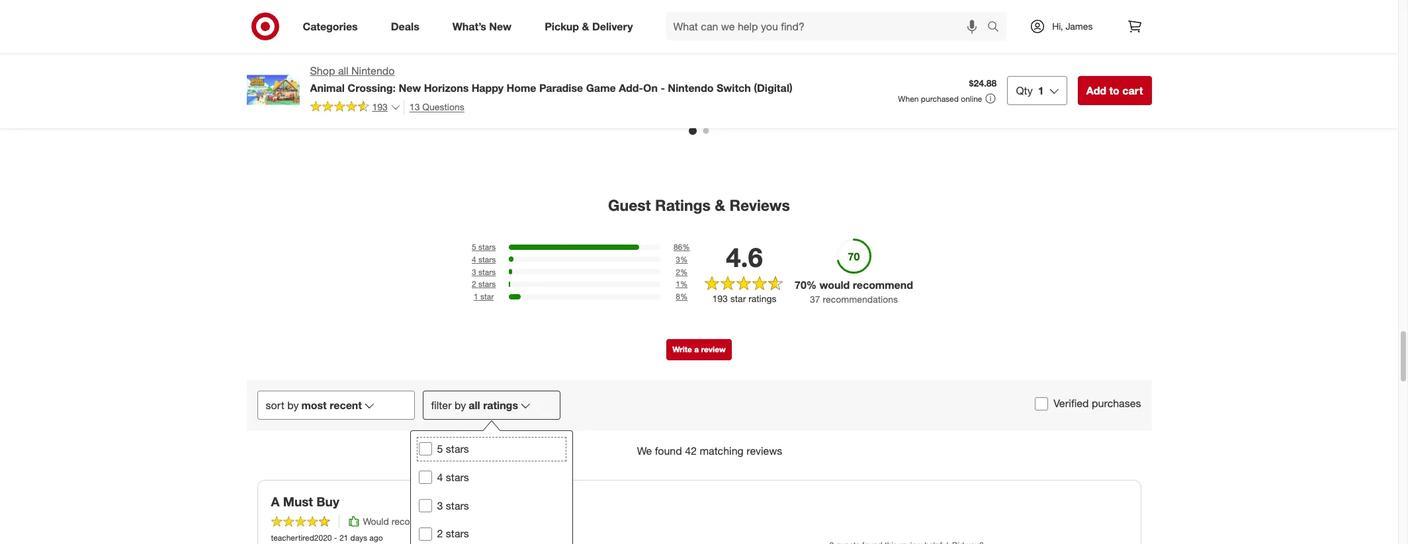 Task type: describe. For each thing, give the bounding box(es) containing it.
matching
[[700, 445, 744, 458]]

stereo
[[593, 69, 621, 80]]

pc
[[1078, 82, 1091, 93]]

3 %
[[676, 255, 688, 265]]

1 %
[[676, 280, 688, 289]]

recommend inside 70 % would recommend 37 recommendations
[[853, 279, 913, 292]]

deals
[[391, 20, 419, 33]]

delivery
[[592, 20, 633, 33]]

corsair hs35 stereo wired gaming headset for xbox one/playstation 4/nintendo switch/pc image
[[524, 0, 633, 39]]

on
[[643, 81, 658, 95]]

a
[[271, 494, 280, 509]]

corsair hs55 surround wired gaming headset for xbox series x|s/playstation 4/5/nintendo switch/pc - white image
[[254, 0, 363, 39]]

purchases
[[1092, 397, 1141, 411]]

gaming for 5
[[967, 70, 999, 82]]

$29.99
[[659, 47, 687, 59]]

steelseries for pc
[[1064, 59, 1111, 70]]

arctis for 5
[[979, 59, 1003, 70]]

5 inside the $179.99 steelseries arctis nova 7 wireless gaming headset for playstation 5 sponsored
[[992, 82, 997, 93]]

when
[[898, 94, 919, 104]]

pickup & delivery
[[545, 20, 633, 33]]

would
[[820, 279, 850, 292]]

most
[[301, 399, 327, 412]]

reviews
[[729, 196, 790, 215]]

sale
[[294, 59, 310, 69]]

What can we help you find? suggestions appear below search field
[[665, 12, 991, 41]]

verified purchases
[[1054, 397, 1141, 411]]

193 for 193
[[372, 101, 388, 113]]

write a review button
[[667, 339, 732, 361]]

steelseries arctis 1 wireless gaming headset - black image
[[794, 0, 903, 39]]

what's new link
[[441, 12, 528, 41]]

online
[[961, 94, 982, 104]]

2 for %
[[676, 267, 680, 277]]

crossing: inside 'shop all nintendo animal crossing: new horizons happy home paradise game add-on - nintendo switch (digital)'
[[348, 81, 396, 95]]

would
[[363, 516, 389, 527]]

$99.99
[[794, 47, 822, 59]]

1 star
[[474, 292, 494, 302]]

$199.99
[[389, 47, 422, 59]]

$179.99 for steelseries arctis nova 7 wireless gaming headset for playstation 5
[[929, 47, 962, 59]]

write a review
[[672, 345, 726, 355]]

questions
[[422, 101, 464, 112]]

gaming inside corsair hs35 stereo wired gaming headset for xbox one/playstation 4/nintendo switch/pc
[[551, 80, 583, 92]]

reviews
[[747, 445, 782, 458]]

search
[[981, 21, 1013, 34]]

1 vertical spatial recommend
[[391, 516, 442, 527]]

sponsored down the $44.99 sale
[[254, 92, 294, 102]]

4.6
[[726, 242, 763, 273]]

add
[[1086, 84, 1106, 97]]

sponsored inside $179.99 steelseries arctis nova 7 wireless gaming headset for pc sponsored
[[1064, 94, 1104, 104]]

ago
[[369, 533, 383, 543]]

star for 193
[[730, 293, 746, 305]]

wireless for pc
[[1064, 70, 1099, 82]]

by for sort by
[[287, 399, 299, 412]]

% for 86
[[682, 242, 690, 252]]

switch/pc
[[573, 104, 617, 115]]

13
[[409, 101, 420, 112]]

8
[[676, 292, 680, 302]]

a
[[694, 345, 699, 355]]

42
[[685, 445, 697, 458]]

$44.99
[[254, 47, 282, 59]]

0 vertical spatial ratings
[[749, 293, 777, 305]]

search button
[[981, 12, 1013, 44]]

by for filter by
[[455, 399, 466, 412]]

wired
[[524, 80, 548, 92]]

(digital)
[[754, 81, 793, 95]]

deals link
[[380, 12, 436, 41]]

193 link
[[310, 100, 401, 116]]

7 for steelseries arctis nova 7 wireless gaming headset for playstation 5
[[1029, 59, 1034, 70]]

must
[[283, 494, 313, 509]]

13 questions
[[409, 101, 464, 112]]

& inside "$29.99 baby shark: sing & swim party - nintendo switch sponsored"
[[733, 59, 739, 70]]

shark:
[[683, 59, 710, 70]]

party
[[659, 70, 681, 82]]

% for 8
[[680, 292, 688, 302]]

home
[[507, 81, 536, 95]]

% for 2
[[680, 267, 688, 277]]

2 for stars
[[472, 280, 476, 289]]

$34.99
[[524, 47, 552, 59]]

filter by all ratings
[[431, 399, 518, 412]]

sort by most recent
[[266, 399, 362, 412]]

paradise
[[539, 81, 583, 95]]

headset inside corsair hs35 stereo wired gaming headset for xbox one/playstation 4/nintendo switch/pc
[[586, 80, 621, 92]]

sponsored left aloha
[[389, 94, 429, 104]]

crossing: inside the $199.99 nintendo switch lite - animal crossing: new horizons bundle - isabelle's aloha edition
[[420, 70, 460, 82]]

new inside 'shop all nintendo animal crossing: new horizons happy home paradise game add-on - nintendo switch (digital)'
[[399, 81, 421, 95]]

guest
[[608, 196, 651, 215]]

steelseries for playstation
[[929, 59, 976, 70]]

$99.99 link
[[794, 0, 903, 104]]

new inside the $199.99 nintendo switch lite - animal crossing: new horizons bundle - isabelle's aloha edition
[[462, 70, 481, 82]]

- up edition
[[460, 82, 464, 93]]

categories
[[303, 20, 358, 33]]

gaming for sponsored
[[1102, 70, 1134, 82]]

1 horizontal spatial 4
[[472, 255, 476, 265]]

- left 21
[[334, 533, 337, 543]]

1 vertical spatial 2 stars
[[437, 528, 469, 541]]

1 horizontal spatial 4 stars
[[472, 255, 496, 265]]

sponsored up 4/nintendo
[[524, 92, 564, 102]]

3 for stars
[[472, 267, 476, 277]]

- inside "$29.99 baby shark: sing & swim party - nintendo switch sponsored"
[[684, 70, 688, 82]]

% for 1
[[680, 280, 688, 289]]

edition
[[457, 94, 485, 105]]

0 vertical spatial 1
[[1038, 84, 1044, 97]]

corsair
[[524, 69, 565, 80]]

4/nintendo
[[524, 104, 571, 115]]

4 stars checkbox
[[419, 471, 432, 484]]



Task type: locate. For each thing, give the bounding box(es) containing it.
0 horizontal spatial 5 stars
[[437, 443, 469, 456]]

7 inside $179.99 steelseries arctis nova 7 wireless gaming headset for pc sponsored
[[1164, 59, 1169, 70]]

4
[[472, 255, 476, 265], [437, 471, 443, 484]]

headset inside the $179.99 steelseries arctis nova 7 wireless gaming headset for playstation 5 sponsored
[[1002, 70, 1037, 82]]

by right filter
[[455, 399, 466, 412]]

verified
[[1054, 397, 1089, 411]]

193
[[372, 101, 388, 113], [712, 293, 728, 305]]

teachertired2020
[[271, 533, 332, 543]]

2 %
[[676, 267, 688, 277]]

buy
[[316, 494, 339, 509]]

sing
[[712, 59, 731, 70]]

193 for 193 star ratings
[[712, 293, 728, 305]]

headset up cart
[[1137, 70, 1172, 82]]

new
[[489, 20, 512, 33], [462, 70, 481, 82], [399, 81, 421, 95]]

3 for %
[[676, 255, 680, 265]]

headset for steelseries arctis nova 7 wireless gaming headset for playstation 5
[[1002, 70, 1037, 82]]

5 right playstation at the top right
[[992, 82, 997, 93]]

1 vertical spatial ratings
[[483, 399, 518, 412]]

$179.99
[[929, 47, 962, 59], [1064, 47, 1097, 59]]

ratings down '4.6'
[[749, 293, 777, 305]]

sponsored inside the $179.99 steelseries arctis nova 7 wireless gaming headset for playstation 5 sponsored
[[929, 94, 969, 104]]

add to cart button
[[1078, 76, 1152, 105]]

1 horizontal spatial animal
[[389, 70, 418, 82]]

1 vertical spatial 4
[[437, 471, 443, 484]]

gaming down hs35
[[551, 80, 583, 92]]

horizons
[[424, 81, 469, 95], [389, 82, 426, 93]]

0 horizontal spatial recommend
[[391, 516, 442, 527]]

0 vertical spatial 4
[[472, 255, 476, 265]]

steelseries up pc
[[1064, 59, 1111, 70]]

1 vertical spatial 2
[[472, 280, 476, 289]]

headset up qty
[[1002, 70, 1037, 82]]

all inside 'shop all nintendo animal crossing: new horizons happy home paradise game add-on - nintendo switch (digital)'
[[338, 64, 348, 77]]

new right the what's
[[489, 20, 512, 33]]

3 stars checkbox
[[419, 500, 432, 513]]

5 stars
[[472, 242, 496, 252], [437, 443, 469, 456]]

hs35
[[568, 69, 591, 80]]

2 nova from the left
[[1140, 59, 1161, 70]]

recommend up recommendations
[[853, 279, 913, 292]]

animal
[[389, 70, 418, 82], [310, 81, 345, 95]]

1 horizontal spatial 7
[[1164, 59, 1169, 70]]

1 horizontal spatial &
[[715, 196, 725, 215]]

2 stars checkbox
[[419, 528, 432, 541]]

1 horizontal spatial crossing:
[[420, 70, 460, 82]]

1 nova from the left
[[1005, 59, 1026, 70]]

game
[[586, 81, 616, 95]]

5 right 5 stars checkbox
[[437, 443, 443, 456]]

aloha
[[431, 94, 454, 105]]

3 stars right the 3 stars checkbox
[[437, 499, 469, 513]]

1 horizontal spatial by
[[455, 399, 466, 412]]

2 horizontal spatial headset
[[1137, 70, 1172, 82]]

for up purchased
[[929, 82, 940, 93]]

0 horizontal spatial 2
[[437, 528, 443, 541]]

% for 3
[[680, 255, 688, 265]]

steelseries inside $179.99 steelseries arctis nova 7 wireless gaming headset for pc sponsored
[[1064, 59, 1111, 70]]

& right ratings at the top
[[715, 196, 725, 215]]

1 horizontal spatial 2
[[472, 280, 476, 289]]

1 arctis from the left
[[979, 59, 1003, 70]]

3
[[676, 255, 680, 265], [472, 267, 476, 277], [437, 499, 443, 513]]

0 vertical spatial 3 stars
[[472, 267, 496, 277]]

what's new
[[452, 20, 512, 33]]

2 horizontal spatial 1
[[1038, 84, 1044, 97]]

1 horizontal spatial star
[[730, 293, 746, 305]]

7 for steelseries arctis nova 7 wireless gaming headset for pc
[[1164, 59, 1169, 70]]

1 vertical spatial 5 stars
[[437, 443, 469, 456]]

193 right 8 %
[[712, 293, 728, 305]]

% down 2 %
[[680, 280, 688, 289]]

$24.88
[[969, 77, 997, 89]]

sponsored down pc
[[1064, 94, 1104, 104]]

lite
[[461, 59, 476, 70]]

headset for steelseries arctis nova 7 wireless gaming headset for pc
[[1137, 70, 1172, 82]]

-
[[478, 59, 482, 70], [684, 70, 688, 82], [661, 81, 665, 95], [460, 82, 464, 93], [334, 533, 337, 543]]

qty
[[1016, 84, 1033, 97]]

0 horizontal spatial 2 stars
[[437, 528, 469, 541]]

headset
[[1002, 70, 1037, 82], [1137, 70, 1172, 82], [586, 80, 621, 92]]

1 horizontal spatial 2 stars
[[472, 280, 496, 289]]

0 vertical spatial 5 stars
[[472, 242, 496, 252]]

0 horizontal spatial star
[[480, 292, 494, 302]]

1 horizontal spatial for
[[929, 82, 940, 93]]

2 wireless from the left
[[1064, 70, 1099, 82]]

0 vertical spatial 2
[[676, 267, 680, 277]]

switch
[[430, 59, 458, 70], [731, 70, 759, 82], [717, 81, 751, 95]]

arctis inside $179.99 steelseries arctis nova 7 wireless gaming headset for pc sponsored
[[1114, 59, 1138, 70]]

$179.99 steelseries arctis nova 7 wireless gaming headset for playstation 5 sponsored
[[929, 47, 1037, 104]]

guest ratings & reviews
[[608, 196, 790, 215]]

1 horizontal spatial gaming
[[967, 70, 999, 82]]

categories link
[[291, 12, 374, 41]]

for down wired
[[524, 92, 535, 103]]

1 vertical spatial 4 stars
[[437, 471, 469, 484]]

70 % would recommend 37 recommendations
[[795, 279, 913, 305]]

% up 2 %
[[680, 255, 688, 265]]

% for 70
[[806, 279, 817, 292]]

2 horizontal spatial new
[[489, 20, 512, 33]]

add-
[[619, 81, 643, 95]]

3 stars up 1 star
[[472, 267, 496, 277]]

0 horizontal spatial 4
[[437, 471, 443, 484]]

$44.99 sale
[[254, 47, 310, 69]]

5 stars right 5 stars checkbox
[[437, 443, 469, 456]]

1 steelseries from the left
[[929, 59, 976, 70]]

gaming
[[967, 70, 999, 82], [1102, 70, 1134, 82], [551, 80, 583, 92]]

gaming inside $179.99 steelseries arctis nova 7 wireless gaming headset for pc sponsored
[[1102, 70, 1134, 82]]

arctis up cart
[[1114, 59, 1138, 70]]

0 horizontal spatial 3 stars
[[437, 499, 469, 513]]

0 horizontal spatial 193
[[372, 101, 388, 113]]

$179.99 steelseries arctis nova 7 wireless gaming headset for pc sponsored
[[1064, 47, 1172, 104]]

2 $179.99 from the left
[[1064, 47, 1097, 59]]

gaming up playstation at the top right
[[967, 70, 999, 82]]

sponsored down playstation at the top right
[[929, 94, 969, 104]]

for for steelseries arctis nova 7 wireless gaming headset for playstation 5
[[929, 82, 940, 93]]

star for 1
[[480, 292, 494, 302]]

0 horizontal spatial arctis
[[979, 59, 1003, 70]]

found
[[655, 445, 682, 458]]

0 vertical spatial 5
[[992, 82, 997, 93]]

1 horizontal spatial 193
[[712, 293, 728, 305]]

new inside what's new "link"
[[489, 20, 512, 33]]

arctis
[[979, 59, 1003, 70], [1114, 59, 1138, 70]]

wireless up pc
[[1064, 70, 1099, 82]]

to
[[1109, 84, 1119, 97]]

3 right the 3 stars checkbox
[[437, 499, 443, 513]]

0 vertical spatial all
[[338, 64, 348, 77]]

we found 42 matching reviews
[[637, 445, 782, 458]]

add to cart
[[1086, 84, 1143, 97]]

0 horizontal spatial 4 stars
[[437, 471, 469, 484]]

1 for star
[[474, 292, 478, 302]]

0 horizontal spatial new
[[399, 81, 421, 95]]

1 for %
[[676, 280, 680, 289]]

gaming up add to cart
[[1102, 70, 1134, 82]]

% up 37
[[806, 279, 817, 292]]

- right lite
[[478, 59, 482, 70]]

nintendo switch lite - animal crossing: new horizons bundle - isabelle's aloha edition image
[[389, 0, 498, 39]]

nova inside the $179.99 steelseries arctis nova 7 wireless gaming headset for playstation 5 sponsored
[[1005, 59, 1026, 70]]

$199.99 nintendo switch lite - animal crossing: new horizons bundle - isabelle's aloha edition
[[389, 47, 485, 105]]

james
[[1066, 21, 1093, 32]]

- right on
[[661, 81, 665, 95]]

1 vertical spatial &
[[733, 59, 739, 70]]

- inside 'shop all nintendo animal crossing: new horizons happy home paradise game add-on - nintendo switch (digital)'
[[661, 81, 665, 95]]

$179.99 inside $179.99 steelseries arctis nova 7 wireless gaming headset for pc sponsored
[[1064, 47, 1097, 59]]

5 up 1 star
[[472, 242, 476, 252]]

horizons up questions
[[424, 81, 469, 95]]

2 steelseries from the left
[[1064, 59, 1111, 70]]

2 right 2 stars "checkbox"
[[437, 528, 443, 541]]

2 up 1 star
[[472, 280, 476, 289]]

we
[[637, 445, 652, 458]]

crossing: up bundle
[[420, 70, 460, 82]]

horizons up isabelle's
[[389, 82, 426, 93]]

a must buy
[[271, 494, 339, 509]]

% up 1 %
[[680, 267, 688, 277]]

0 horizontal spatial steelseries
[[929, 59, 976, 70]]

1 horizontal spatial $179.99
[[1064, 47, 1097, 59]]

1 horizontal spatial headset
[[1002, 70, 1037, 82]]

0 horizontal spatial &
[[582, 20, 589, 33]]

switch up bundle
[[430, 59, 458, 70]]

1 horizontal spatial 5 stars
[[472, 242, 496, 252]]

& right the pickup
[[582, 20, 589, 33]]

21
[[339, 533, 348, 543]]

for inside the $179.99 steelseries arctis nova 7 wireless gaming headset for playstation 5 sponsored
[[929, 82, 940, 93]]

0 horizontal spatial all
[[338, 64, 348, 77]]

baby
[[659, 59, 681, 70]]

horizons inside 'shop all nintendo animal crossing: new horizons happy home paradise game add-on - nintendo switch (digital)'
[[424, 81, 469, 95]]

steelseries
[[929, 59, 976, 70], [1064, 59, 1111, 70]]

headset inside $179.99 steelseries arctis nova 7 wireless gaming headset for pc sponsored
[[1137, 70, 1172, 82]]

for inside $179.99 steelseries arctis nova 7 wireless gaming headset for pc sponsored
[[1064, 82, 1075, 93]]

nintendo inside the $199.99 nintendo switch lite - animal crossing: new horizons bundle - isabelle's aloha edition
[[389, 59, 427, 70]]

gaming inside the $179.99 steelseries arctis nova 7 wireless gaming headset for playstation 5 sponsored
[[967, 70, 999, 82]]

1 horizontal spatial nova
[[1140, 59, 1161, 70]]

1 horizontal spatial arctis
[[1114, 59, 1138, 70]]

0 vertical spatial &
[[582, 20, 589, 33]]

% down 1 %
[[680, 292, 688, 302]]

nintendo inside "$29.99 baby shark: sing & swim party - nintendo switch sponsored"
[[690, 70, 728, 82]]

would recommend
[[363, 516, 442, 527]]

0 horizontal spatial 1
[[474, 292, 478, 302]]

2 horizontal spatial 2
[[676, 267, 680, 277]]

1 horizontal spatial 5
[[472, 242, 476, 252]]

steelseries inside the $179.99 steelseries arctis nova 7 wireless gaming headset for playstation 5 sponsored
[[929, 59, 976, 70]]

2 up 1 %
[[676, 267, 680, 277]]

switch inside 'shop all nintendo animal crossing: new horizons happy home paradise game add-on - nintendo switch (digital)'
[[717, 81, 751, 95]]

4 stars up 1 star
[[472, 255, 496, 265]]

1 horizontal spatial ratings
[[749, 293, 777, 305]]

hi, james
[[1052, 21, 1093, 32]]

by right sort
[[287, 399, 299, 412]]

happy
[[472, 81, 504, 95]]

days
[[350, 533, 367, 543]]

0 vertical spatial 3
[[676, 255, 680, 265]]

1 vertical spatial 5
[[472, 242, 476, 252]]

recommend up 2 stars "checkbox"
[[391, 516, 442, 527]]

recommend
[[853, 279, 913, 292], [391, 516, 442, 527]]

steelseries up playstation at the top right
[[929, 59, 976, 70]]

animal down $199.99
[[389, 70, 418, 82]]

playstation
[[943, 82, 990, 93]]

193 inside 'link'
[[372, 101, 388, 113]]

0 vertical spatial 193
[[372, 101, 388, 113]]

shop
[[310, 64, 335, 77]]

crossing: up 193 'link'
[[348, 81, 396, 95]]

4 up 1 star
[[472, 255, 476, 265]]

shop all nintendo animal crossing: new horizons happy home paradise game add-on - nintendo switch (digital)
[[310, 64, 793, 95]]

0 horizontal spatial crossing:
[[348, 81, 396, 95]]

1 wireless from the left
[[929, 70, 964, 82]]

1 by from the left
[[287, 399, 299, 412]]

hi,
[[1052, 21, 1063, 32]]

2 horizontal spatial &
[[733, 59, 739, 70]]

pickup & delivery link
[[533, 12, 649, 41]]

- right party
[[684, 70, 688, 82]]

0 horizontal spatial nova
[[1005, 59, 1026, 70]]

new down lite
[[462, 70, 481, 82]]

5 stars up 1 star
[[472, 242, 496, 252]]

0 vertical spatial 4 stars
[[472, 255, 496, 265]]

animal inside the $199.99 nintendo switch lite - animal crossing: new horizons bundle - isabelle's aloha edition
[[389, 70, 418, 82]]

%
[[682, 242, 690, 252], [680, 255, 688, 265], [680, 267, 688, 277], [806, 279, 817, 292], [680, 280, 688, 289], [680, 292, 688, 302]]

sponsored inside "$29.99 baby shark: sing & swim party - nintendo switch sponsored"
[[659, 82, 699, 92]]

switch down swim
[[731, 70, 759, 82]]

recommendations
[[823, 294, 898, 305]]

steelseries arctis nova 7 wireless gaming headset for playstation 5 image
[[929, 0, 1038, 39]]

2 stars up 1 star
[[472, 280, 496, 289]]

nova for steelseries arctis nova 7 wireless gaming headset for playstation 5
[[1005, 59, 1026, 70]]

2 by from the left
[[455, 399, 466, 412]]

2 vertical spatial &
[[715, 196, 725, 215]]

when purchased online
[[898, 94, 982, 104]]

one/playstation
[[562, 92, 629, 103]]

% up 3 %
[[682, 242, 690, 252]]

$179.99 up playstation at the top right
[[929, 47, 962, 59]]

all right shop
[[338, 64, 348, 77]]

nova for steelseries arctis nova 7 wireless gaming headset for pc
[[1140, 59, 1161, 70]]

4 right 4 stars checkbox
[[437, 471, 443, 484]]

4 stars right 4 stars checkbox
[[437, 471, 469, 484]]

1 horizontal spatial 3 stars
[[472, 267, 496, 277]]

8 %
[[676, 292, 688, 302]]

headset down stereo
[[586, 80, 621, 92]]

2 horizontal spatial for
[[1064, 82, 1075, 93]]

2 vertical spatial 3
[[437, 499, 443, 513]]

0 horizontal spatial 3
[[437, 499, 443, 513]]

0 horizontal spatial 5
[[437, 443, 443, 456]]

2 vertical spatial 1
[[474, 292, 478, 302]]

0 vertical spatial recommend
[[853, 279, 913, 292]]

2 horizontal spatial 3
[[676, 255, 680, 265]]

% inside 70 % would recommend 37 recommendations
[[806, 279, 817, 292]]

switch inside "$29.99 baby shark: sing & swim party - nintendo switch sponsored"
[[731, 70, 759, 82]]

for left pc
[[1064, 82, 1075, 93]]

1 horizontal spatial 3
[[472, 267, 476, 277]]

cart
[[1122, 84, 1143, 97]]

3 up 1 star
[[472, 267, 476, 277]]

for for steelseries arctis nova 7 wireless gaming headset for pc
[[1064, 82, 1075, 93]]

wireless inside $179.99 steelseries arctis nova 7 wireless gaming headset for pc sponsored
[[1064, 70, 1099, 82]]

purchased
[[921, 94, 959, 104]]

what's
[[452, 20, 486, 33]]

new up 13
[[399, 81, 421, 95]]

0 horizontal spatial 7
[[1029, 59, 1034, 70]]

2 vertical spatial 5
[[437, 443, 443, 456]]

1 vertical spatial 3 stars
[[437, 499, 469, 513]]

4 stars
[[472, 255, 496, 265], [437, 471, 469, 484]]

2 7 from the left
[[1164, 59, 1169, 70]]

1 vertical spatial 1
[[676, 280, 680, 289]]

steelseries arctis nova 7 wireless gaming headset for pc image
[[1064, 0, 1173, 39]]

1 horizontal spatial 1
[[676, 280, 680, 289]]

switch inside the $199.99 nintendo switch lite - animal crossing: new horizons bundle - isabelle's aloha edition
[[430, 59, 458, 70]]

for inside corsair hs35 stereo wired gaming headset for xbox one/playstation 4/nintendo switch/pc
[[524, 92, 535, 103]]

2 horizontal spatial gaming
[[1102, 70, 1134, 82]]

filter
[[431, 399, 452, 412]]

&
[[582, 20, 589, 33], [733, 59, 739, 70], [715, 196, 725, 215]]

image of animal crossing: new horizons happy home paradise game add-on - nintendo switch (digital) image
[[246, 64, 299, 116]]

3 down 86
[[676, 255, 680, 265]]

ratings right filter
[[483, 399, 518, 412]]

horizons inside the $199.99 nintendo switch lite - animal crossing: new horizons bundle - isabelle's aloha edition
[[389, 82, 426, 93]]

all right filter
[[469, 399, 480, 412]]

0 horizontal spatial headset
[[586, 80, 621, 92]]

0 horizontal spatial wireless
[[929, 70, 964, 82]]

nova up qty
[[1005, 59, 1026, 70]]

$179.99 down james at top right
[[1064, 47, 1097, 59]]

animal inside 'shop all nintendo animal crossing: new horizons happy home paradise game add-on - nintendo switch (digital)'
[[310, 81, 345, 95]]

wireless inside the $179.99 steelseries arctis nova 7 wireless gaming headset for playstation 5 sponsored
[[929, 70, 964, 82]]

1 horizontal spatial wireless
[[1064, 70, 1099, 82]]

arctis up $24.88
[[979, 59, 1003, 70]]

arctis for sponsored
[[1114, 59, 1138, 70]]

teachertired2020 - 21 days ago
[[271, 533, 383, 543]]

isabelle's
[[389, 94, 428, 105]]

37
[[810, 294, 820, 305]]

by
[[287, 399, 299, 412], [455, 399, 466, 412]]

0 horizontal spatial animal
[[310, 81, 345, 95]]

wireless for playstation
[[929, 70, 964, 82]]

0 horizontal spatial by
[[287, 399, 299, 412]]

1 horizontal spatial recommend
[[853, 279, 913, 292]]

nova up cart
[[1140, 59, 1161, 70]]

1 $179.99 from the left
[[929, 47, 962, 59]]

1 vertical spatial 3
[[472, 267, 476, 277]]

2 vertical spatial 2
[[437, 528, 443, 541]]

ratings
[[655, 196, 711, 215]]

0 horizontal spatial for
[[524, 92, 535, 103]]

2 arctis from the left
[[1114, 59, 1138, 70]]

0 horizontal spatial ratings
[[483, 399, 518, 412]]

0 vertical spatial 2 stars
[[472, 280, 496, 289]]

$179.99 for steelseries arctis nova 7 wireless gaming headset for pc
[[1064, 47, 1097, 59]]

& right the sing
[[733, 59, 739, 70]]

2 stars right 2 stars "checkbox"
[[437, 528, 469, 541]]

7 inside the $179.99 steelseries arctis nova 7 wireless gaming headset for playstation 5 sponsored
[[1029, 59, 1034, 70]]

193 left isabelle's
[[372, 101, 388, 113]]

1 horizontal spatial new
[[462, 70, 481, 82]]

arctis inside the $179.99 steelseries arctis nova 7 wireless gaming headset for playstation 5 sponsored
[[979, 59, 1003, 70]]

wireless up playstation at the top right
[[929, 70, 964, 82]]

1 vertical spatial all
[[469, 399, 480, 412]]

0 horizontal spatial $179.99
[[929, 47, 962, 59]]

nova inside $179.99 steelseries arctis nova 7 wireless gaming headset for pc sponsored
[[1140, 59, 1161, 70]]

0 horizontal spatial gaming
[[551, 80, 583, 92]]

Verified purchases checkbox
[[1035, 398, 1048, 411]]

70
[[795, 279, 806, 292]]

1 vertical spatial 193
[[712, 293, 728, 305]]

sponsored down party
[[659, 82, 699, 92]]

switch down the sing
[[717, 81, 751, 95]]

animal down shop
[[310, 81, 345, 95]]

13 questions link
[[404, 100, 464, 115]]

1 horizontal spatial steelseries
[[1064, 59, 1111, 70]]

2 horizontal spatial 5
[[992, 82, 997, 93]]

1 horizontal spatial all
[[469, 399, 480, 412]]

5 stars checkbox
[[419, 443, 432, 456]]

193 star ratings
[[712, 293, 777, 305]]

baby shark: sing & swim party - nintendo switch image
[[659, 0, 768, 39]]

1 7 from the left
[[1029, 59, 1034, 70]]

review
[[701, 345, 726, 355]]

$179.99 inside the $179.99 steelseries arctis nova 7 wireless gaming headset for playstation 5 sponsored
[[929, 47, 962, 59]]

qty 1
[[1016, 84, 1044, 97]]



Task type: vqa. For each thing, say whether or not it's contained in the screenshot.
the middle the 1
yes



